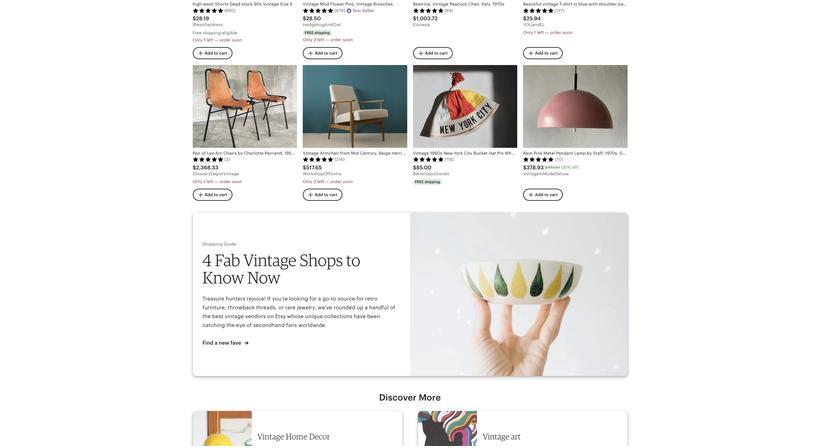 Task type: vqa. For each thing, say whether or not it's contained in the screenshot.
Helene
no



Task type: locate. For each thing, give the bounding box(es) containing it.
0 vertical spatial 1
[[534, 30, 536, 35]]

1 down youandel
[[534, 30, 536, 35]]

shipping down blessthatdress
[[203, 31, 221, 35]]

add down workshopofforms
[[315, 192, 323, 197]]

left for 517.65
[[318, 179, 324, 184]]

waist
[[203, 2, 214, 7]]

5 out of 5 stars image
[[193, 8, 224, 13], [303, 8, 334, 13], [413, 8, 444, 13], [523, 8, 554, 13], [193, 157, 224, 162], [303, 157, 334, 162], [413, 157, 444, 162], [523, 157, 554, 162]]

vintage
[[543, 2, 559, 7], [225, 314, 244, 320]]

only down 2,368.33
[[193, 179, 202, 184]]

$ inside $ 517.65 workshopofforms only 2 left — order soon
[[303, 165, 306, 171]]

order down hedgehogandowl
[[331, 37, 342, 42]]

2 inside free shipping only 2 left — order soon
[[314, 37, 316, 42]]

left down workshopofforms
[[318, 179, 324, 184]]

by for chairs
[[238, 151, 243, 156]]

in
[[574, 2, 578, 7]]

$ inside $ 28.50 hedgehogandowl
[[303, 15, 306, 22]]

to inside 4 fab vintage shops to know now
[[346, 250, 361, 270]]

the left 80s
[[641, 2, 648, 7]]

home
[[286, 432, 308, 442]]

add to cart down $ 517.65 workshopofforms only 2 left — order soon
[[315, 192, 338, 197]]

vintage mod flower pins, vintage brooches
[[303, 2, 393, 7]]

from
[[630, 2, 640, 7], [340, 151, 350, 156]]

add
[[205, 51, 213, 56], [315, 51, 323, 56], [425, 51, 433, 56], [535, 51, 544, 56], [205, 192, 213, 197], [315, 192, 323, 197], [535, 192, 544, 197]]

$ for 2,368.33
[[193, 165, 196, 171]]

add down free shipping only 2 left — order soon at the left top
[[315, 51, 323, 56]]

high
[[193, 2, 202, 7]]

— for 25.94
[[545, 30, 549, 35]]

90s right and
[[667, 2, 674, 7]]

beige
[[379, 151, 391, 156]]

vintage left t-
[[543, 2, 559, 7]]

5 out of 5 stars image up 1,003.72 on the top right of page
[[413, 8, 444, 13]]

les
[[207, 151, 214, 156]]

left inside $ 2,368.33 glossarydepotvintage only 1 left — order soon
[[207, 179, 214, 184]]

$ for 25.94
[[523, 15, 527, 22]]

add to cart down $ 2,368.33 glossarydepotvintage only 1 left — order soon
[[205, 192, 227, 197]]

looking
[[289, 296, 308, 302]]

5 out of 5 stars image down beautiful on the right top of the page
[[523, 8, 554, 13]]

add to cart for the add to cart button below free shipping only 2 left — order soon at the left top
[[315, 51, 338, 56]]

add to cart button down "free shipping eligible only 1 left — order soon"
[[193, 47, 232, 59]]

— inside $ 2,368.33 glossarydepotvintage only 1 left — order soon
[[215, 179, 219, 184]]

order
[[550, 30, 562, 35], [331, 37, 342, 42], [220, 38, 231, 43], [220, 179, 231, 184], [331, 179, 342, 184]]

a left new
[[215, 341, 218, 347]]

0 horizontal spatial 90s
[[254, 2, 262, 7]]

1 vertical spatial free
[[415, 180, 424, 184]]

a left the "go-"
[[318, 296, 321, 302]]

1 for 2,368.33
[[204, 179, 205, 184]]

free down betterdaysgoods
[[415, 180, 424, 184]]

order inside free shipping only 2 left — order soon
[[331, 37, 342, 42]]

left down youandel
[[537, 30, 544, 35]]

$ for 378.93
[[523, 165, 527, 171]]

have
[[354, 314, 366, 320]]

2 by from the left
[[587, 151, 592, 156]]

pin
[[498, 151, 504, 156]]

— inside "$ 25.94 youandel only 1 left — order soon"
[[545, 30, 549, 35]]

5 out of 5 stars image down mod
[[303, 8, 334, 13]]

5 out of 5 stars image for 85.00
[[413, 157, 444, 162]]

bucket
[[474, 151, 488, 156]]

only down 517.65
[[303, 179, 313, 184]]

5 out of 5 stars image down les
[[193, 157, 224, 162]]

only inside $ 2,368.33 glossarydepotvintage only 1 left — order soon
[[193, 179, 202, 184]]

set
[[299, 151, 306, 156]]

only down hedgehogandowl
[[303, 37, 313, 42]]

free
[[305, 31, 314, 35], [415, 180, 424, 184]]

t-
[[560, 2, 563, 7]]

order inside "free shipping eligible only 1 left — order soon"
[[220, 38, 231, 43]]

free shipping eligible only 1 left — order soon
[[193, 31, 242, 43]]

2,368.33
[[196, 165, 219, 171]]

1 horizontal spatial a
[[318, 296, 321, 302]]

free
[[193, 31, 202, 35]]

$ for 85.00
[[413, 165, 417, 171]]

flower
[[330, 2, 344, 7]]

only down youandel
[[523, 30, 533, 35]]

order for 517.65
[[331, 179, 342, 184]]

left for 2,368.33
[[207, 179, 214, 184]]

only
[[523, 30, 533, 35], [303, 37, 313, 42], [193, 38, 202, 43], [193, 179, 202, 184], [303, 179, 313, 184]]

90s right stock
[[254, 2, 262, 7]]

25.94
[[527, 15, 541, 22]]

left down blessthatdress
[[207, 38, 214, 43]]

been
[[367, 314, 380, 320]]

wheel
[[505, 151, 518, 156]]

2 down workshopofforms
[[314, 179, 316, 184]]

1 vertical spatial 2
[[313, 151, 315, 156]]

28.50
[[306, 15, 321, 22]]

$ for 517.65
[[303, 165, 306, 171]]

pads
[[619, 2, 629, 7]]

by left staff,
[[587, 151, 592, 156]]

blue
[[579, 2, 588, 7]]

$ up hedgehogandowl
[[303, 15, 306, 22]]

517.65
[[306, 165, 322, 171]]

order inside "$ 25.94 youandel only 1 left — order soon"
[[550, 30, 562, 35]]

shirt
[[563, 2, 573, 7]]

only inside "$ 25.94 youandel only 1 left — order soon"
[[523, 30, 533, 35]]

elucesia
[[413, 22, 430, 27]]

if
[[267, 296, 271, 302]]

the left best
[[203, 314, 211, 320]]

only down free on the left top of the page
[[193, 38, 202, 43]]

0 vertical spatial from
[[630, 2, 640, 7]]

1 horizontal spatial by
[[587, 151, 592, 156]]

0 horizontal spatial by
[[238, 151, 243, 156]]

vintage armchair from mid century, beige herringbone, restored image
[[303, 65, 407, 148]]

rounded
[[334, 305, 356, 311]]

add down youandel
[[535, 51, 544, 56]]

high waist shorts dead stock 90s vintage  size s
[[193, 2, 293, 7]]

lamp
[[575, 151, 586, 156]]

0 horizontal spatial for
[[310, 296, 317, 302]]

$ up elucesia
[[413, 15, 417, 22]]

only for 25.94
[[523, 30, 533, 35]]

— for 517.65
[[326, 179, 329, 184]]

85.00
[[417, 165, 432, 171]]

for up jewelry,
[[310, 296, 317, 302]]

(70)
[[555, 157, 563, 162]]

you're
[[272, 296, 288, 302]]

$ inside $ 1,003.72 elucesia
[[413, 15, 417, 22]]

1 horizontal spatial the
[[227, 323, 235, 329]]

only inside "free shipping eligible only 1 left — order soon"
[[193, 38, 202, 43]]

(679)
[[335, 8, 345, 13]]

free inside free shipping only 2 left — order soon
[[305, 31, 314, 35]]

soon
[[563, 30, 573, 35], [343, 37, 353, 42], [232, 38, 242, 43], [232, 179, 242, 184], [343, 179, 353, 184]]

$ down high
[[193, 15, 196, 22]]

soon down (679)
[[343, 37, 353, 42]]

0 vertical spatial free
[[305, 31, 314, 35]]

2 horizontal spatial a
[[365, 305, 368, 311]]

2 horizontal spatial the
[[641, 2, 648, 7]]

shoulder
[[599, 2, 617, 7]]

order down eligible
[[220, 38, 231, 43]]

unique
[[305, 314, 323, 320]]

1 vertical spatial 1
[[204, 38, 205, 43]]

80s
[[649, 2, 656, 7]]

only for shipping
[[193, 38, 202, 43]]

1 inside $ 2,368.33 glossarydepotvintage only 1 left — order soon
[[204, 179, 205, 184]]

vintage up eye at the bottom left of page
[[225, 314, 244, 320]]

rare pink metal pendant lamp by staff, 1970s, germany image
[[523, 65, 628, 148]]

1 for from the left
[[310, 296, 317, 302]]

herringbone,
[[392, 151, 419, 156]]

order for 25.94
[[550, 30, 562, 35]]

pair of les arc chairs by charlotte perriand, 1950s, set of 2 image
[[193, 65, 297, 148]]

left for shipping
[[207, 38, 214, 43]]

order inside $ 517.65 workshopofforms only 2 left — order soon
[[331, 179, 342, 184]]

pink
[[534, 151, 543, 156]]

1 horizontal spatial shipping
[[315, 31, 330, 35]]

2 right set
[[313, 151, 315, 156]]

$ up vintageinmodedeluxe
[[545, 165, 548, 170]]

2
[[314, 37, 316, 42], [313, 151, 315, 156], [314, 179, 316, 184]]

order down (177) at the right top of the page
[[550, 30, 562, 35]]

0 horizontal spatial free
[[305, 31, 314, 35]]

soon inside "$ 25.94 youandel only 1 left — order soon"
[[563, 30, 573, 35]]

0 horizontal spatial shipping
[[203, 31, 221, 35]]

from up (216)
[[340, 151, 350, 156]]

2 down hedgehogandowl
[[314, 37, 316, 42]]

0 vertical spatial a
[[318, 296, 321, 302]]

order down 'glossarydepotvintage'
[[220, 179, 231, 184]]

1 inside "$ 25.94 youandel only 1 left — order soon"
[[534, 30, 536, 35]]

5 out of 5 stars image down "waist"
[[193, 8, 224, 13]]

with
[[589, 2, 598, 7]]

add to cart down vintageinmodedeluxe
[[535, 192, 558, 197]]

soon down eligible
[[232, 38, 242, 43]]

2 vertical spatial a
[[215, 341, 218, 347]]

for up up
[[357, 296, 364, 302]]

0 horizontal spatial vintage
[[225, 314, 244, 320]]

left down 'glossarydepotvintage'
[[207, 179, 214, 184]]

shipping inside free shipping only 2 left — order soon
[[315, 31, 330, 35]]

1 inside "free shipping eligible only 1 left — order soon"
[[204, 38, 205, 43]]

of right set
[[307, 151, 312, 156]]

— for 2,368.33
[[215, 179, 219, 184]]

for
[[310, 296, 317, 302], [357, 296, 364, 302]]

from right pads
[[630, 2, 640, 7]]

free down 28.50 on the left top of page
[[305, 31, 314, 35]]

a right up
[[365, 305, 368, 311]]

— inside "free shipping eligible only 1 left — order soon"
[[215, 38, 219, 43]]

1 down blessthatdress
[[204, 38, 205, 43]]

0 horizontal spatial the
[[203, 314, 211, 320]]

left inside $ 517.65 workshopofforms only 2 left — order soon
[[318, 179, 324, 184]]

1 vertical spatial from
[[340, 151, 350, 156]]

$ down pair
[[193, 165, 196, 171]]

$ for 28.50
[[303, 15, 306, 22]]

(3)
[[225, 157, 230, 162]]

$ inside $ 85.00 betterdaysgoods
[[413, 165, 417, 171]]

$ up youandel
[[523, 15, 527, 22]]

shipping inside "free shipping eligible only 1 left — order soon"
[[203, 31, 221, 35]]

add to cart down elucesia
[[425, 51, 448, 56]]

mod
[[320, 2, 329, 7]]

discover
[[379, 393, 417, 403]]

soon inside $ 517.65 workshopofforms only 2 left — order soon
[[343, 179, 353, 184]]

2 for from the left
[[357, 296, 364, 302]]

1 vertical spatial the
[[203, 314, 211, 320]]

left down hedgehogandowl
[[318, 37, 324, 42]]

add to cart for the add to cart button below elucesia
[[425, 51, 448, 56]]

$ inside $ 2,368.33 glossarydepotvintage only 1 left — order soon
[[193, 165, 196, 171]]

(216)
[[335, 157, 345, 162]]

shipping down hedgehogandowl
[[315, 31, 330, 35]]

$ inside $ 28.19 blessthatdress
[[193, 15, 196, 22]]

free shipping only 2 left — order soon
[[303, 31, 353, 42]]

add down vintageinmodedeluxe
[[535, 192, 544, 197]]

eligible
[[222, 31, 237, 35]]

5 out of 5 stars image down pink
[[523, 157, 554, 162]]

shops
[[300, 250, 343, 270]]

vintage inside treasure hunters rejoice! if you're looking for a go-to source for retro furniture, throwback threads, or rare jewelry, we've rounded up a handful of the best vintage vendors on etsy whose unique collections have been catching the eye of secondhand fans worldwide.
[[225, 314, 244, 320]]

1
[[534, 30, 536, 35], [204, 38, 205, 43], [204, 179, 205, 184]]

5 out of 5 stars image for 25.94
[[523, 8, 554, 13]]

the left eye at the bottom left of page
[[227, 323, 235, 329]]

— inside $ 517.65 workshopofforms only 2 left — order soon
[[326, 179, 329, 184]]

soon inside $ 2,368.33 glossarydepotvintage only 1 left — order soon
[[232, 179, 242, 184]]

of right eye at the bottom left of page
[[247, 323, 252, 329]]

fans
[[286, 323, 297, 329]]

go-
[[323, 296, 331, 302]]

1 vertical spatial vintage
[[225, 314, 244, 320]]

order inside $ 2,368.33 glossarydepotvintage only 1 left — order soon
[[220, 179, 231, 184]]

$ inside "$ 25.94 youandel only 1 left — order soon"
[[523, 15, 527, 22]]

cart
[[219, 51, 227, 56], [330, 51, 338, 56], [440, 51, 448, 56], [550, 51, 558, 56], [219, 192, 227, 197], [330, 192, 338, 197], [550, 192, 558, 197]]

soon down 'glossarydepotvintage'
[[232, 179, 242, 184]]

add to cart button down vintageinmodedeluxe
[[523, 189, 563, 201]]

4
[[203, 250, 212, 270]]

0 vertical spatial vintage
[[543, 2, 559, 7]]

2 vertical spatial the
[[227, 323, 235, 329]]

add to cart down "$ 25.94 youandel only 1 left — order soon"
[[535, 51, 558, 56]]

shipping down betterdaysgoods
[[425, 180, 440, 184]]

now
[[247, 268, 281, 288]]

2 vertical spatial 2
[[314, 179, 316, 184]]

1 by from the left
[[238, 151, 243, 156]]

1 horizontal spatial for
[[357, 296, 364, 302]]

a
[[318, 296, 321, 302], [365, 305, 368, 311], [215, 341, 218, 347]]

$ down tassle
[[523, 165, 527, 171]]

5 out of 5 stars image up 517.65
[[303, 157, 334, 162]]

add to cart down "free shipping eligible only 1 left — order soon"
[[205, 51, 227, 56]]

best
[[212, 314, 224, 320]]

5 out of 5 stars image down restored
[[413, 157, 444, 162]]

$ down set
[[303, 165, 306, 171]]

$ for 1,003.72
[[413, 15, 417, 22]]

0 vertical spatial 2
[[314, 37, 316, 42]]

the
[[641, 2, 648, 7], [203, 314, 211, 320], [227, 323, 235, 329]]

2 vertical spatial 1
[[204, 179, 205, 184]]

fave
[[231, 341, 241, 347]]

left inside "$ 25.94 youandel only 1 left — order soon"
[[537, 30, 544, 35]]

restored
[[421, 151, 439, 156]]

order down workshopofforms
[[331, 179, 342, 184]]

90s
[[254, 2, 262, 7], [667, 2, 674, 7]]

new
[[444, 151, 453, 156]]

on
[[267, 314, 274, 320]]

soon down (177) at the right top of the page
[[563, 30, 573, 35]]

soon for 2,368.33
[[232, 179, 242, 184]]

vintage art
[[483, 432, 521, 442]]

1 horizontal spatial 90s
[[667, 2, 674, 7]]

$ down 'herringbone,'
[[413, 165, 417, 171]]

soon inside "free shipping eligible only 1 left — order soon"
[[232, 38, 242, 43]]

add to cart down free shipping only 2 left — order soon at the left top
[[315, 51, 338, 56]]

vintage
[[263, 2, 279, 7], [303, 2, 319, 7], [356, 2, 372, 7], [433, 2, 449, 7], [303, 151, 319, 156], [413, 151, 429, 156], [243, 250, 297, 270], [258, 432, 284, 442], [483, 432, 510, 442]]

add to cart button down workshopofforms
[[303, 189, 343, 201]]

left inside "free shipping eligible only 1 left — order soon"
[[207, 38, 214, 43]]

2 inside $ 517.65 workshopofforms only 2 left — order soon
[[314, 179, 316, 184]]

soon down (216)
[[343, 179, 353, 184]]

only inside $ 517.65 workshopofforms only 2 left — order soon
[[303, 179, 313, 184]]

of right handful
[[390, 305, 396, 311]]

1 down 'glossarydepotvintage'
[[204, 179, 205, 184]]

soon for shipping
[[232, 38, 242, 43]]

1 horizontal spatial free
[[415, 180, 424, 184]]

by right chairs
[[238, 151, 243, 156]]



Task type: describe. For each thing, give the bounding box(es) containing it.
only for 517.65
[[303, 179, 313, 184]]

decor
[[309, 432, 330, 442]]

1 for 25.94
[[534, 30, 536, 35]]

add to cart button down $ 2,368.33 glossarydepotvintage only 1 left — order soon
[[193, 189, 232, 201]]

$ 85.00 betterdaysgoods
[[413, 165, 449, 176]]

whose
[[287, 314, 304, 320]]

youandel
[[523, 22, 545, 27]]

threads,
[[256, 305, 277, 311]]

add to cart for the add to cart button below vintageinmodedeluxe
[[535, 192, 558, 197]]

0 horizontal spatial a
[[215, 341, 218, 347]]

beautiful
[[523, 2, 542, 7]]

secondhand
[[253, 323, 285, 329]]

5 out of 5 stars image for 28.50
[[303, 8, 334, 13]]

1970s,
[[606, 151, 619, 156]]

shipping for 28.50
[[315, 31, 330, 35]]

2 horizontal spatial shipping
[[425, 180, 440, 184]]

century,
[[360, 151, 378, 156]]

italy,
[[482, 2, 492, 7]]

peacock
[[450, 2, 467, 7]]

tassle
[[519, 151, 532, 156]]

order for 2,368.33
[[220, 179, 231, 184]]

vintage inside 4 fab vintage shops to know now
[[243, 250, 297, 270]]

we've
[[318, 305, 332, 311]]

add to cart for the add to cart button underneath "$ 25.94 youandel only 1 left — order soon"
[[535, 51, 558, 56]]

dead
[[230, 2, 241, 7]]

metal
[[544, 151, 555, 156]]

$ 517.65 workshopofforms only 2 left — order soon
[[303, 165, 353, 184]]

2 90s from the left
[[667, 2, 674, 7]]

1 horizontal spatial vintage
[[543, 2, 559, 7]]

left for 25.94
[[537, 30, 544, 35]]

pair
[[193, 151, 201, 156]]

throwback
[[228, 305, 255, 311]]

order for shipping
[[220, 38, 231, 43]]

retro
[[365, 296, 378, 302]]

1 for shipping
[[204, 38, 205, 43]]

find a new fave
[[203, 341, 243, 347]]

etsy
[[275, 314, 286, 320]]

worldwide.
[[299, 323, 327, 329]]

seller
[[363, 8, 375, 13]]

soon for 517.65
[[343, 179, 353, 184]]

add to cart button down elucesia
[[413, 47, 453, 59]]

rare
[[285, 305, 296, 311]]

add to cart for the add to cart button underneath "free shipping eligible only 1 left — order soon"
[[205, 51, 227, 56]]

handful
[[369, 305, 389, 311]]

shopping
[[203, 242, 223, 247]]

vintage home decor
[[258, 432, 330, 442]]

art
[[511, 432, 521, 442]]

shipping for 28.19
[[203, 31, 221, 35]]

— for shipping
[[215, 38, 219, 43]]

new
[[219, 341, 229, 347]]

glossarydepotvintage
[[193, 172, 239, 176]]

$ 378.93 $ 473.67 (20% off) vintageinmodedeluxe
[[523, 165, 579, 176]]

size
[[280, 2, 289, 7]]

vintage art link
[[408, 412, 628, 447]]

5 out of 5 stars image for 1,003.72
[[413, 8, 444, 13]]

free for free shipping
[[415, 180, 424, 184]]

473.67
[[548, 165, 561, 170]]

add down 'glossarydepotvintage'
[[205, 192, 213, 197]]

off)
[[572, 165, 579, 170]]

1960s
[[430, 151, 443, 156]]

pair of les arc chairs by charlotte perriand, 1950s, set of 2
[[193, 151, 315, 156]]

$ 25.94 youandel only 1 left — order soon
[[523, 15, 573, 35]]

1 vertical spatial a
[[365, 305, 368, 311]]

charlotte
[[244, 151, 264, 156]]

4 fab vintage shops to know now
[[203, 250, 361, 288]]

of left les
[[202, 151, 206, 156]]

chairs
[[224, 151, 237, 156]]

vintageinmodedeluxe
[[523, 172, 569, 176]]

beautiful vintage t-shirt in blue with shoulder pads from the 80s and 90s
[[523, 2, 674, 7]]

armchair
[[320, 151, 339, 156]]

more
[[419, 393, 441, 403]]

(89)
[[445, 8, 453, 13]]

rare pink metal pendant lamp by staff, 1970s, germany
[[523, 151, 639, 156]]

find
[[203, 341, 213, 347]]

collections
[[324, 314, 353, 320]]

left inside free shipping only 2 left — order soon
[[318, 37, 324, 42]]

guide
[[224, 242, 236, 247]]

$ for 28.19
[[193, 15, 196, 22]]

and
[[658, 2, 665, 7]]

treasure
[[203, 296, 224, 302]]

5 out of 5 stars image for 28.19
[[193, 8, 224, 13]]

add to cart for the add to cart button under $ 2,368.33 glossarydepotvintage only 1 left — order soon
[[205, 192, 227, 197]]

5 out of 5 stars image for 517.65
[[303, 157, 334, 162]]

1950s,
[[285, 151, 298, 156]]

betterdaysgoods
[[413, 172, 449, 176]]

only inside free shipping only 2 left — order soon
[[303, 37, 313, 42]]

blessthatdress
[[193, 22, 223, 27]]

york
[[454, 151, 463, 156]]

mid
[[351, 151, 359, 156]]

0 horizontal spatial from
[[340, 151, 350, 156]]

add down "free shipping eligible only 1 left — order soon"
[[205, 51, 213, 56]]

soon for 25.94
[[563, 30, 573, 35]]

1 90s from the left
[[254, 2, 262, 7]]

star seller
[[353, 8, 375, 13]]

to inside treasure hunters rejoice! if you're looking for a go-to source for retro furniture, throwback threads, or rare jewelry, we've rounded up a handful of the best vintage vendors on etsy whose unique collections have been catching the eye of secondhand fans worldwide.
[[331, 296, 337, 302]]

only for 2,368.33
[[193, 179, 202, 184]]

add to cart for the add to cart button under workshopofforms
[[315, 192, 338, 197]]

add to cart button down "$ 25.94 youandel only 1 left — order soon"
[[523, 47, 563, 59]]

vintage armchair from mid century, beige herringbone, restored
[[303, 151, 439, 156]]

vintage 1960s new york city bucket hat pin wheel tassle image
[[413, 65, 518, 148]]

catching
[[203, 323, 225, 329]]

5 out of 5 stars image for 2,368.33
[[193, 157, 224, 162]]

treasure hunters rejoice! if you're looking for a go-to source for retro furniture, throwback threads, or rare jewelry, we've rounded up a handful of the best vintage vendors on etsy whose unique collections have been catching the eye of secondhand fans worldwide.
[[203, 296, 396, 329]]

up
[[357, 305, 364, 311]]

furniture,
[[203, 305, 226, 311]]

— inside free shipping only 2 left — order soon
[[326, 37, 329, 42]]

by for lamp
[[587, 151, 592, 156]]

or
[[279, 305, 284, 311]]

1 horizontal spatial from
[[630, 2, 640, 7]]

rare
[[523, 151, 533, 156]]

add down elucesia
[[425, 51, 433, 56]]

arc
[[215, 151, 222, 156]]

star
[[353, 8, 362, 13]]

(116)
[[445, 157, 454, 162]]

beatrice,
[[413, 2, 432, 7]]

city
[[464, 151, 473, 156]]

brooches
[[374, 2, 393, 7]]

(850)
[[225, 8, 236, 13]]

soon inside free shipping only 2 left — order soon
[[343, 37, 353, 42]]

vintage home decor link
[[183, 412, 402, 447]]

add to cart button down free shipping only 2 left — order soon at the left top
[[303, 47, 343, 59]]

$ 1,003.72 elucesia
[[413, 15, 438, 27]]

$ 28.19 blessthatdress
[[193, 15, 223, 27]]

find a new fave link
[[203, 340, 249, 348]]

free for free shipping only 2 left — order soon
[[305, 31, 314, 35]]

0 vertical spatial the
[[641, 2, 648, 7]]



